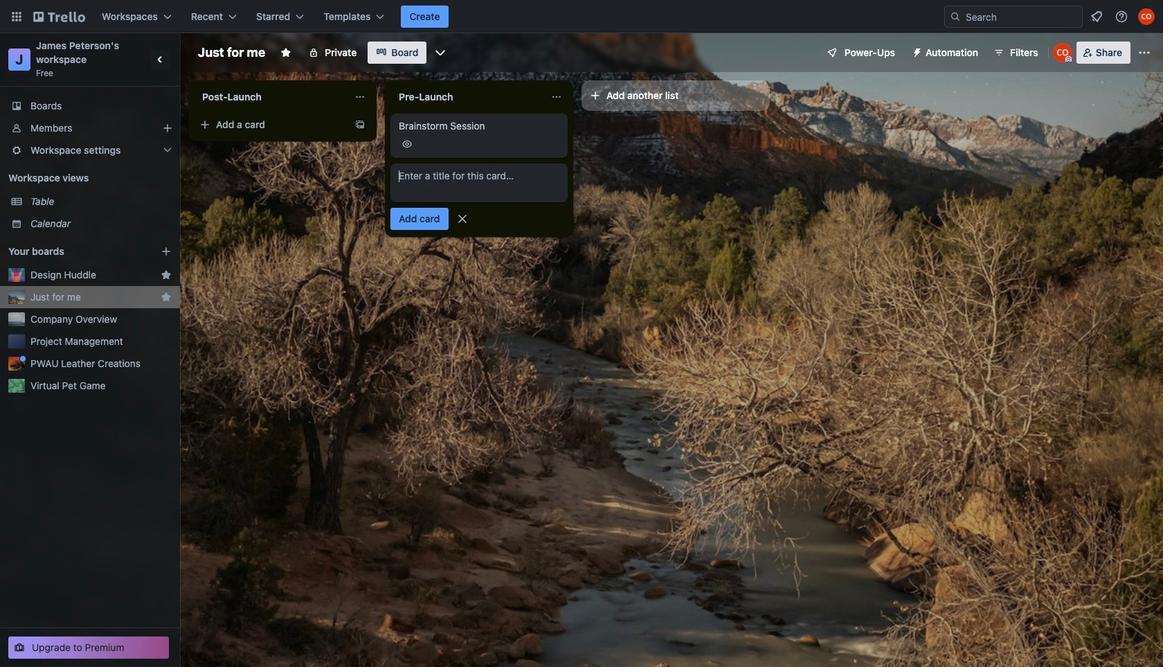 Task type: locate. For each thing, give the bounding box(es) containing it.
christina overa (christinaovera) image
[[1053, 43, 1073, 62]]

add board image
[[161, 246, 172, 257]]

1 vertical spatial starred icon image
[[161, 292, 172, 303]]

back to home image
[[33, 6, 85, 28]]

workspace navigation collapse icon image
[[151, 50, 170, 69]]

this member is an admin of this board. image
[[1066, 56, 1072, 62]]

1 starred icon image from the top
[[161, 269, 172, 281]]

2 starred icon image from the top
[[161, 292, 172, 303]]

sm image
[[907, 42, 926, 61]]

None text field
[[391, 86, 546, 108]]

your boards with 6 items element
[[8, 243, 140, 260]]

Board name text field
[[191, 42, 272, 64]]

Search field
[[961, 7, 1083, 26]]

starred icon image
[[161, 269, 172, 281], [161, 292, 172, 303]]

None text field
[[194, 86, 349, 108]]

0 vertical spatial starred icon image
[[161, 269, 172, 281]]

open information menu image
[[1115, 10, 1129, 24]]



Task type: describe. For each thing, give the bounding box(es) containing it.
0 notifications image
[[1089, 8, 1105, 25]]

customize views image
[[434, 46, 448, 60]]

show menu image
[[1138, 46, 1152, 60]]

christina overa (christinaovera) image
[[1139, 8, 1155, 25]]

primary element
[[0, 0, 1164, 33]]

create from template… image
[[355, 119, 366, 130]]

search image
[[950, 11, 961, 22]]

Enter a title for this card… text field
[[391, 163, 568, 202]]

star or unstar board image
[[281, 47, 292, 58]]

cancel image
[[455, 212, 469, 226]]



Task type: vqa. For each thing, say whether or not it's contained in the screenshot.
'Open information menu' icon
yes



